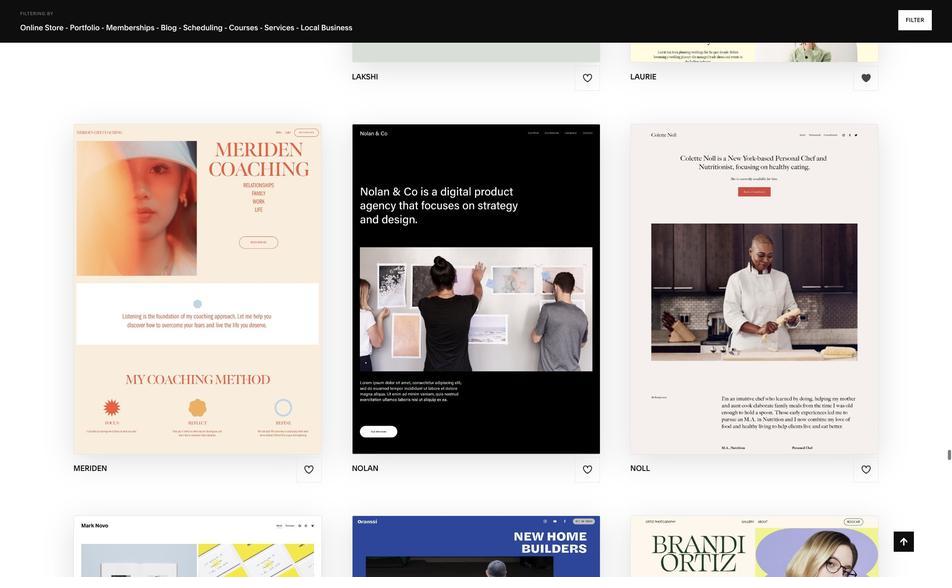 Task type: vqa. For each thing, say whether or not it's contained in the screenshot.
the middle With
yes



Task type: describe. For each thing, give the bounding box(es) containing it.
preview noll
[[721, 289, 788, 300]]

nolan inside button
[[483, 271, 515, 282]]

preview nolan
[[439, 289, 514, 300]]

1 vertical spatial meriden
[[198, 289, 240, 300]]

business
[[321, 23, 353, 32]]

1 - from the left
[[65, 23, 68, 32]]

2 vertical spatial nolan
[[352, 464, 379, 473]]

start with nolan
[[427, 271, 515, 282]]

3 - from the left
[[156, 23, 159, 32]]

filter button
[[899, 10, 932, 30]]

with for meriden
[[174, 271, 197, 282]]

courses
[[229, 23, 258, 32]]

start with nolan button
[[427, 264, 525, 289]]

start with meriden
[[144, 271, 241, 282]]

meriden inside button
[[200, 271, 241, 282]]

filtering
[[20, 11, 46, 16]]

1 vertical spatial nolan
[[481, 289, 514, 300]]

noll inside button
[[765, 271, 790, 282]]

lakshi image
[[353, 0, 600, 62]]

start for preview meriden
[[144, 271, 172, 282]]

1 vertical spatial noll
[[764, 289, 788, 300]]

memberships
[[106, 23, 155, 32]]

preview for preview nolan
[[439, 289, 479, 300]]

laurie
[[631, 72, 657, 81]]

back to top image
[[899, 537, 909, 547]]

portfolio
[[70, 23, 100, 32]]

start with noll
[[710, 271, 790, 282]]

by
[[47, 11, 53, 16]]

oranssi image
[[353, 516, 600, 577]]

2 vertical spatial noll
[[631, 464, 650, 473]]

start with noll button
[[710, 264, 800, 289]]

ortiz image
[[631, 516, 878, 577]]

noll image
[[631, 124, 878, 454]]

filter
[[906, 17, 925, 23]]

with for nolan
[[457, 271, 480, 282]]

scheduling
[[183, 23, 223, 32]]

start with meriden button
[[144, 264, 251, 289]]

preview nolan link
[[439, 282, 514, 307]]

preview for preview noll
[[721, 289, 762, 300]]

6 - from the left
[[260, 23, 263, 32]]

lakshi
[[352, 72, 378, 81]]



Task type: locate. For each thing, give the bounding box(es) containing it.
2 horizontal spatial with
[[740, 271, 763, 282]]

0 vertical spatial nolan
[[483, 271, 515, 282]]

start up the preview meriden
[[144, 271, 172, 282]]

0 vertical spatial meriden
[[200, 271, 241, 282]]

start inside start with meriden button
[[144, 271, 172, 282]]

1 with from the left
[[174, 271, 197, 282]]

- right courses
[[260, 23, 263, 32]]

- left local
[[296, 23, 299, 32]]

2 start from the left
[[427, 271, 455, 282]]

nolan
[[483, 271, 515, 282], [481, 289, 514, 300], [352, 464, 379, 473]]

filtering by
[[20, 11, 53, 16]]

3 preview from the left
[[721, 289, 762, 300]]

start
[[144, 271, 172, 282], [427, 271, 455, 282], [710, 271, 738, 282]]

-
[[65, 23, 68, 32], [101, 23, 104, 32], [156, 23, 159, 32], [179, 23, 182, 32], [224, 23, 227, 32], [260, 23, 263, 32], [296, 23, 299, 32]]

start inside start with noll button
[[710, 271, 738, 282]]

start for preview nolan
[[427, 271, 455, 282]]

1 horizontal spatial start
[[427, 271, 455, 282]]

preview meriden link
[[156, 282, 240, 307]]

remove laurie from your favorites list image
[[861, 73, 871, 83]]

7 - from the left
[[296, 23, 299, 32]]

add lakshi to your favorites list image
[[583, 73, 593, 83]]

with up preview nolan
[[457, 271, 480, 282]]

local
[[301, 23, 320, 32]]

preview
[[156, 289, 196, 300], [439, 289, 479, 300], [721, 289, 762, 300]]

3 with from the left
[[740, 271, 763, 282]]

online
[[20, 23, 43, 32]]

meriden image
[[74, 124, 321, 454]]

start inside start with nolan button
[[427, 271, 455, 282]]

2 with from the left
[[457, 271, 480, 282]]

add noll to your favorites list image
[[861, 465, 871, 475]]

3 start from the left
[[710, 271, 738, 282]]

add nolan to your favorites list image
[[583, 465, 593, 475]]

- left blog
[[156, 23, 159, 32]]

start up preview noll on the bottom of the page
[[710, 271, 738, 282]]

0 horizontal spatial with
[[174, 271, 197, 282]]

1 preview from the left
[[156, 289, 196, 300]]

1 horizontal spatial preview
[[439, 289, 479, 300]]

services
[[264, 23, 294, 32]]

- right portfolio
[[101, 23, 104, 32]]

preview for preview meriden
[[156, 289, 196, 300]]

preview down start with meriden
[[156, 289, 196, 300]]

2 preview from the left
[[439, 289, 479, 300]]

- right blog
[[179, 23, 182, 32]]

preview down start with noll
[[721, 289, 762, 300]]

2 - from the left
[[101, 23, 104, 32]]

- right store
[[65, 23, 68, 32]]

4 - from the left
[[179, 23, 182, 32]]

1 horizontal spatial with
[[457, 271, 480, 282]]

online store - portfolio - memberships - blog - scheduling - courses - services - local business
[[20, 23, 353, 32]]

with for noll
[[740, 271, 763, 282]]

nolan image
[[353, 124, 600, 454]]

- left courses
[[224, 23, 227, 32]]

2 horizontal spatial preview
[[721, 289, 762, 300]]

add meriden to your favorites list image
[[304, 465, 314, 475]]

with up preview noll on the bottom of the page
[[740, 271, 763, 282]]

with
[[174, 271, 197, 282], [457, 271, 480, 282], [740, 271, 763, 282]]

0 vertical spatial noll
[[765, 271, 790, 282]]

novo image
[[74, 516, 321, 577]]

laurie image
[[631, 0, 878, 62]]

noll
[[765, 271, 790, 282], [764, 289, 788, 300], [631, 464, 650, 473]]

meriden
[[200, 271, 241, 282], [198, 289, 240, 300], [73, 464, 107, 473]]

2 vertical spatial meriden
[[73, 464, 107, 473]]

1 start from the left
[[144, 271, 172, 282]]

with up the preview meriden
[[174, 271, 197, 282]]

blog
[[161, 23, 177, 32]]

preview noll link
[[721, 282, 788, 307]]

preview down start with nolan
[[439, 289, 479, 300]]

2 horizontal spatial start
[[710, 271, 738, 282]]

preview meriden
[[156, 289, 240, 300]]

store
[[45, 23, 64, 32]]

start up preview nolan
[[427, 271, 455, 282]]

start for preview noll
[[710, 271, 738, 282]]

5 - from the left
[[224, 23, 227, 32]]

0 horizontal spatial preview
[[156, 289, 196, 300]]

0 horizontal spatial start
[[144, 271, 172, 282]]



